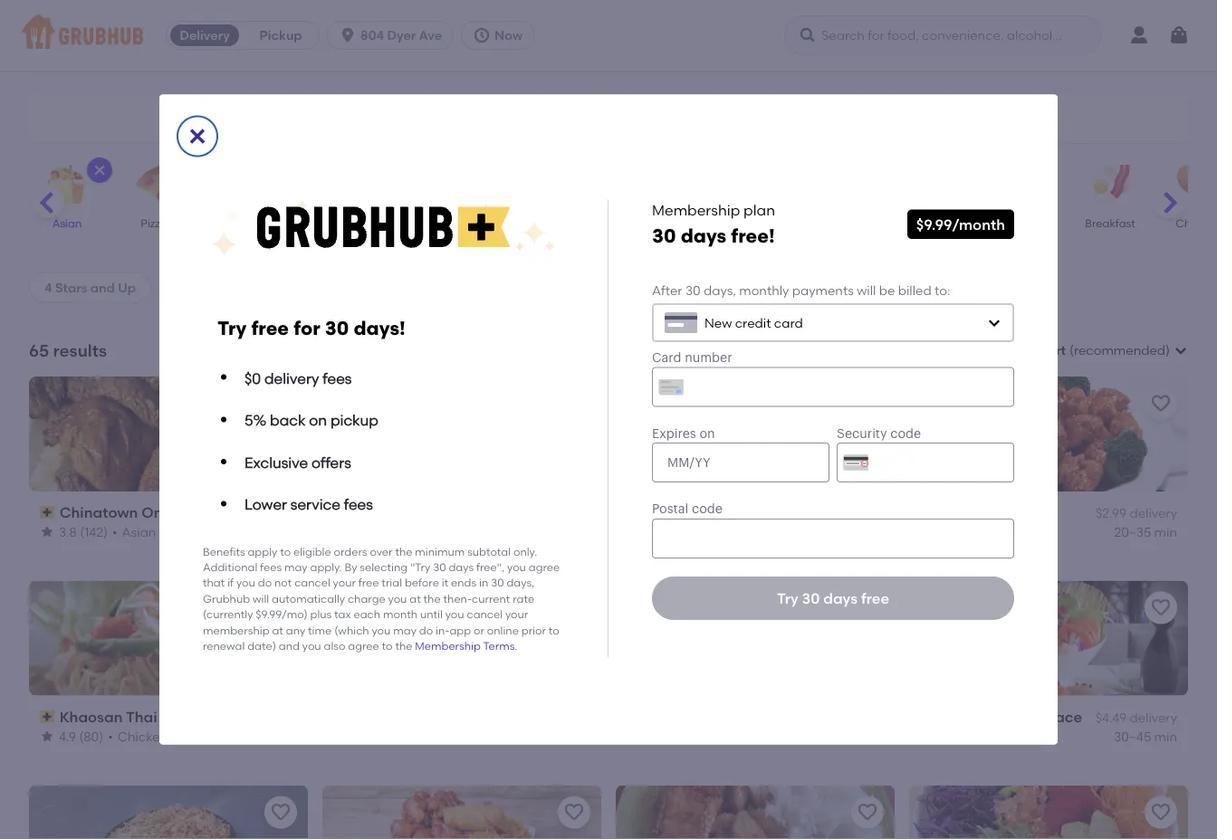 Task type: describe. For each thing, give the bounding box(es) containing it.
• chicken
[[108, 729, 168, 744]]

4.6 for 4.6 (2012)
[[352, 729, 370, 744]]

minimum
[[415, 545, 465, 558]]

4 stars and up
[[44, 280, 136, 295]]

app
[[450, 624, 471, 637]]

you down then-
[[445, 608, 464, 621]]

rate
[[513, 592, 535, 606]]

• for $4.49
[[993, 729, 998, 744]]

plan
[[744, 201, 775, 219]]

free inside benefits apply to eligible orders over the minimum subtotal only. additional fees may apply. by selecting "try 30 days free", you agree that if you do not cancel your free trial before it ends in 30 days, grubhub will automatically charge you at the then-current rate (currently $9.99/mo) plus tax each month until you cancel your membership at any time (which you may do in-app or online prior to renewal date) and you also agree to the
[[359, 577, 379, 590]]

(3:31pm)
[[717, 280, 770, 295]]

apply.
[[310, 561, 342, 574]]

membership plan 30 days free!
[[652, 201, 775, 248]]

fees for $0 delivery fees
[[323, 370, 352, 387]]

on
[[142, 504, 163, 522]]

new
[[705, 315, 732, 331]]

0 vertical spatial may
[[284, 561, 308, 574]]

monthly
[[739, 283, 789, 298]]

svg image inside now "button"
[[473, 26, 491, 44]]

4.6 (247)
[[646, 524, 697, 540]]

1 vertical spatial the
[[424, 592, 441, 606]]

healthy
[[916, 217, 957, 230]]

you down only.
[[507, 561, 526, 574]]

save this restaurant image for min
[[857, 598, 879, 619]]

card
[[774, 315, 803, 331]]

asian up the orders
[[333, 524, 368, 540]]

free!
[[731, 225, 775, 248]]

2 vertical spatial to
[[382, 640, 393, 653]]

stars
[[55, 280, 87, 295]]

0 horizontal spatial chicken
[[117, 729, 168, 744]]

0 horizontal spatial agree
[[348, 640, 379, 653]]

tacos image
[[731, 165, 794, 205]]

• right (1296)
[[707, 729, 712, 744]]

for
[[294, 317, 320, 340]]

fast food
[[563, 217, 615, 230]]

jacky's waterplace
[[940, 709, 1083, 726]]

membership for .
[[415, 640, 481, 653]]

subscription pass image
[[40, 506, 56, 519]]

• asian for 4.5 (1296)
[[707, 729, 751, 744]]

• asian for 4.8 (186)
[[993, 729, 1037, 744]]

only.
[[514, 545, 537, 558]]

pickup
[[331, 412, 379, 429]]

panda
[[353, 504, 400, 522]]

pizza image
[[122, 165, 186, 205]]

(1296)
[[667, 729, 702, 744]]

65
[[29, 341, 49, 361]]

that
[[203, 577, 225, 590]]

0 vertical spatial to
[[280, 545, 291, 558]]

breakfast image
[[1079, 165, 1142, 205]]

(currently
[[203, 608, 253, 621]]

now button
[[461, 21, 542, 50]]

grubhub+
[[544, 280, 607, 295]]

american
[[476, 217, 528, 230]]

be
[[879, 283, 895, 298]]

(which
[[334, 624, 369, 637]]

$9.99/month
[[917, 216, 1006, 233]]

pizza
[[141, 217, 167, 230]]

chaska
[[647, 504, 701, 522]]

khaosan
[[59, 709, 123, 726]]

open now (3:31pm)
[[648, 280, 770, 295]]

up
[[118, 280, 136, 295]]

4.8 (186)
[[939, 729, 989, 744]]

0 horizontal spatial your
[[333, 577, 356, 590]]

5%
[[245, 412, 267, 429]]

days, inside benefits apply to eligible orders over the minimum subtotal only. additional fees may apply. by selecting "try 30 days free", you agree that if you do not cancel your free trial before it ends in 30 days, grubhub will automatically charge you at the then-current rate (currently $9.99/mo) plus tax each month until you cancel your membership at any time (which you may do in-app or online prior to renewal date) and you also agree to the
[[507, 577, 535, 590]]

3.8
[[59, 524, 77, 540]]

offers
[[312, 454, 351, 472]]

you up month on the left bottom of page
[[388, 592, 407, 606]]

results
[[53, 341, 107, 361]]

delivery up try 30 days free
[[837, 506, 884, 521]]

try for try free for 30 days!
[[217, 317, 247, 340]]

service
[[291, 496, 340, 514]]

.
[[515, 640, 518, 653]]

5% back on pickup
[[245, 412, 379, 429]]

$4.99
[[215, 506, 246, 521]]

30 inside the membership plan 30 days free!
[[652, 225, 676, 248]]

also
[[324, 640, 346, 653]]

before
[[405, 577, 439, 590]]

italian image
[[644, 165, 708, 205]]

"try
[[410, 561, 431, 574]]

fast
[[563, 217, 585, 230]]

• right (2012) at the left of page
[[413, 729, 418, 744]]

(142)
[[80, 524, 108, 540]]

chaska logo image
[[698, 377, 813, 492]]

asian down jacky's waterplace
[[1003, 729, 1037, 744]]

days!
[[354, 317, 406, 340]]

selecting
[[360, 561, 408, 574]]

min for $2.99 delivery
[[1155, 524, 1178, 540]]

$9.99/mo)
[[256, 608, 308, 621]]

thai
[[126, 709, 157, 726]]

1 horizontal spatial chicken
[[1006, 524, 1056, 540]]

breakfast
[[1086, 217, 1136, 230]]

chinese image
[[296, 165, 360, 205]]

membership for 30
[[652, 201, 740, 219]]

after 30 days, monthly payments will be billed to:
[[652, 283, 951, 298]]

asian right the "(247)"
[[711, 524, 745, 540]]

star icon image for khaosan
[[40, 730, 54, 744]]

street
[[161, 709, 204, 726]]

khaosan thai street food link
[[40, 707, 297, 728]]

0 horizontal spatial free
[[251, 317, 289, 340]]

35–50 for 35–50
[[234, 524, 271, 540]]

tacos
[[747, 217, 778, 230]]

after
[[652, 283, 683, 298]]

membership
[[203, 624, 270, 637]]

then-
[[443, 592, 472, 606]]

subscription pass image for panda express
[[333, 506, 349, 519]]

star icon image for $4.49
[[920, 730, 935, 744]]

1 vertical spatial to
[[549, 624, 560, 637]]

30–45 min for (2012)
[[527, 729, 591, 744]]

1 vertical spatial now
[[686, 280, 714, 295]]

1 horizontal spatial agree
[[529, 561, 560, 574]]

4.9
[[59, 729, 76, 744]]

membership terms .
[[415, 640, 518, 653]]

0 horizontal spatial and
[[90, 280, 115, 295]]

svg image inside 804 dyer ave button
[[339, 26, 357, 44]]

over
[[370, 545, 393, 558]]

panda express link
[[333, 503, 591, 523]]

free",
[[477, 561, 505, 574]]

current
[[472, 592, 510, 606]]

asian down asian image
[[52, 217, 82, 230]]

payments
[[792, 283, 854, 298]]

asian down chinatown on thayer
[[122, 524, 156, 540]]

1 vertical spatial at
[[272, 624, 283, 637]]

fees for lower service fees
[[344, 496, 373, 514]]

tax
[[334, 608, 351, 621]]

4.6 for 4.6 (247)
[[646, 524, 664, 540]]

catering
[[812, 280, 867, 295]]

on
[[309, 412, 327, 429]]

chinese
[[307, 217, 349, 230]]

1 horizontal spatial your
[[505, 608, 528, 621]]

30–45 min for (1296)
[[821, 729, 884, 744]]

$0 delivery fees
[[245, 370, 352, 387]]

jacky's
[[940, 709, 995, 726]]

subscription pass image for khaosan thai street food
[[40, 711, 56, 724]]

1 horizontal spatial svg image
[[799, 26, 817, 44]]

asia grille
[[940, 504, 1013, 522]]

exclusive offers
[[245, 454, 351, 472]]

chinatown
[[59, 504, 138, 522]]

pasta image
[[992, 165, 1055, 205]]

try free for 30 days!
[[217, 317, 406, 340]]

italian
[[659, 217, 692, 230]]

prior
[[522, 624, 546, 637]]



Task type: locate. For each thing, give the bounding box(es) containing it.
30–45 for (186)
[[1114, 729, 1152, 744]]

to:
[[935, 283, 951, 298]]

main navigation navigation
[[0, 0, 1218, 71]]

• right (186)
[[993, 729, 998, 744]]

• asian right (2012) at the left of page
[[413, 729, 457, 744]]

1 vertical spatial days
[[449, 561, 474, 574]]

0 horizontal spatial at
[[272, 624, 283, 637]]

0 vertical spatial chicken
[[1176, 217, 1218, 230]]

khaosan thai street food
[[59, 709, 244, 726]]

star icon image for $4.99
[[40, 525, 54, 539]]

fees right service
[[344, 496, 373, 514]]

additional
[[203, 561, 257, 574]]

save this restaurant image
[[270, 393, 292, 415], [857, 393, 879, 415], [857, 598, 879, 619], [857, 802, 879, 824]]

the
[[395, 545, 413, 558], [424, 592, 441, 606], [395, 640, 413, 653]]

min for $4.49 delivery
[[1155, 729, 1178, 744]]

mexican
[[219, 217, 263, 230]]

0 vertical spatial and
[[90, 280, 115, 295]]

$2.99
[[803, 506, 834, 521], [1096, 506, 1127, 521]]

fees down apply
[[260, 561, 282, 574]]

30–45 for (2012)
[[527, 729, 565, 744]]

asian
[[52, 217, 82, 230], [122, 524, 156, 540], [333, 524, 368, 540], [711, 524, 745, 540], [423, 729, 457, 744], [716, 729, 751, 744], [1003, 729, 1037, 744]]

open
[[648, 280, 683, 295]]

the down month on the left bottom of page
[[395, 640, 413, 653]]

asian right (2012) at the left of page
[[423, 729, 457, 744]]

1 vertical spatial do
[[419, 624, 433, 637]]

$2.99 delivery for 4.6
[[803, 506, 884, 521]]

will inside benefits apply to eligible orders over the minimum subtotal only. additional fees may apply. by selecting "try 30 days free", you agree that if you do not cancel your free trial before it ends in 30 days, grubhub will automatically charge you at the then-current rate (currently $9.99/mo) plus tax each month until you cancel your membership at any time (which you may do in-app or online prior to renewal date) and you also agree to the
[[253, 592, 269, 606]]

in
[[479, 577, 489, 590]]

days inside benefits apply to eligible orders over the minimum subtotal only. additional fees may apply. by selecting "try 30 days free", you agree that if you do not cancel your free trial before it ends in 30 days, grubhub will automatically charge you at the then-current rate (currently $9.99/mo) plus tax each month until you cancel your membership at any time (which you may do in-app or online prior to renewal date) and you also agree to the
[[449, 561, 474, 574]]

1 horizontal spatial try
[[777, 590, 799, 608]]

0 vertical spatial days
[[681, 225, 727, 248]]

now right after
[[686, 280, 714, 295]]

1 horizontal spatial membership
[[652, 201, 740, 219]]

svg image
[[1169, 24, 1190, 46], [339, 26, 357, 44], [187, 125, 208, 147], [92, 163, 107, 178]]

0 horizontal spatial cancel
[[295, 577, 330, 590]]

waterplace
[[998, 709, 1083, 726]]

2 horizontal spatial 30–45
[[1114, 729, 1152, 744]]

2 horizontal spatial svg image
[[987, 316, 1002, 330]]

not
[[274, 577, 292, 590]]

subscription pass image left panda
[[333, 506, 349, 519]]

0 vertical spatial days,
[[704, 283, 736, 298]]

save this restaurant image for asian
[[857, 393, 879, 415]]

fees inside benefits apply to eligible orders over the minimum subtotal only. additional fees may apply. by selecting "try 30 days free", you agree that if you do not cancel your free trial before it ends in 30 days, grubhub will automatically charge you at the then-current rate (currently $9.99/mo) plus tax each month until you cancel your membership at any time (which you may do in-app or online prior to renewal date) and you also agree to the
[[260, 561, 282, 574]]

you
[[507, 561, 526, 574], [236, 577, 255, 590], [388, 592, 407, 606], [445, 608, 464, 621], [372, 624, 391, 637], [302, 640, 321, 653]]

3 30–45 from the left
[[1114, 729, 1152, 744]]

0 horizontal spatial $2.99 delivery
[[803, 506, 884, 521]]

subscription pass image for asia grille
[[920, 506, 936, 519]]

grubhub
[[203, 592, 250, 606]]

try inside 'button'
[[777, 590, 799, 608]]

now right ave
[[495, 28, 523, 43]]

1 vertical spatial fees
[[344, 496, 373, 514]]

3.8 (142)
[[59, 524, 108, 540]]

do left the not
[[258, 577, 272, 590]]

0 horizontal spatial 4.6
[[352, 729, 370, 744]]

chicken down thai
[[117, 729, 168, 744]]

min for khaosan thai street food
[[274, 729, 297, 744]]

chicken down grille
[[1006, 524, 1056, 540]]

1 vertical spatial may
[[393, 624, 417, 637]]

35–50
[[234, 524, 271, 540], [234, 729, 271, 744]]

membership up free!
[[652, 201, 740, 219]]

1 horizontal spatial and
[[279, 640, 300, 653]]

30
[[652, 225, 676, 248], [686, 283, 701, 298], [325, 317, 349, 340], [433, 561, 446, 574], [491, 577, 504, 590], [802, 590, 820, 608]]

0 horizontal spatial subscription pass image
[[40, 711, 56, 724]]

$2.99 up try 30 days free
[[803, 506, 834, 521]]

will left 'be'
[[857, 283, 876, 298]]

1 vertical spatial 4.6
[[352, 729, 370, 744]]

1 vertical spatial days,
[[507, 577, 535, 590]]

agree
[[529, 561, 560, 574], [348, 640, 379, 653]]

65 results
[[29, 341, 107, 361]]

30 inside 'button'
[[802, 590, 820, 608]]

0 vertical spatial membership
[[652, 201, 740, 219]]

2 $2.99 from the left
[[1096, 506, 1127, 521]]

time
[[308, 624, 332, 637]]

35–50 down $4.99 delivery
[[234, 524, 271, 540]]

days inside the membership plan 30 days free!
[[681, 225, 727, 248]]

your down rate
[[505, 608, 528, 621]]

0 horizontal spatial days
[[449, 561, 474, 574]]

orders
[[334, 545, 367, 558]]

fees
[[323, 370, 352, 387], [344, 496, 373, 514], [260, 561, 282, 574]]

delivery right $0
[[265, 370, 319, 387]]

1 35–50 from the top
[[234, 524, 271, 540]]

1 horizontal spatial $2.99 delivery
[[1096, 506, 1178, 521]]

(2012)
[[373, 729, 409, 744]]

you down the time
[[302, 640, 321, 653]]

2 vertical spatial days
[[824, 590, 858, 608]]

membership down in-
[[415, 640, 481, 653]]

(186)
[[960, 729, 989, 744]]

1 vertical spatial membership
[[415, 640, 481, 653]]

save this restaurant image
[[1150, 393, 1172, 415], [270, 598, 292, 619], [1150, 598, 1172, 619], [270, 802, 292, 824], [563, 802, 585, 824], [1150, 802, 1172, 824]]

1 vertical spatial agree
[[348, 640, 379, 653]]

1 vertical spatial and
[[279, 640, 300, 653]]

35–50 down khaosan thai street food link
[[234, 729, 271, 744]]

now
[[495, 28, 523, 43], [686, 280, 714, 295]]

(247)
[[667, 524, 697, 540]]

cancel up automatically
[[295, 577, 330, 590]]

$2.99 delivery
[[803, 506, 884, 521], [1096, 506, 1178, 521]]

$0
[[245, 370, 261, 387]]

may down month on the left bottom of page
[[393, 624, 417, 637]]

1 horizontal spatial may
[[393, 624, 417, 637]]

it
[[442, 577, 449, 590]]

subscription pass image inside panda express 'link'
[[333, 506, 349, 519]]

2 horizontal spatial free
[[862, 590, 890, 608]]

0 horizontal spatial try
[[217, 317, 247, 340]]

2 horizontal spatial to
[[549, 624, 560, 637]]

terms
[[483, 640, 515, 653]]

0 vertical spatial 35–50
[[234, 524, 271, 540]]

and left up
[[90, 280, 115, 295]]

star icon image left '4.6 (2012)'
[[333, 730, 348, 744]]

20–35 min
[[1115, 524, 1178, 540]]

0 vertical spatial do
[[258, 577, 272, 590]]

0 vertical spatial the
[[395, 545, 413, 558]]

1 vertical spatial chicken
[[1006, 524, 1056, 540]]

0 horizontal spatial 30–45
[[527, 729, 565, 744]]

try for try 30 days free
[[777, 590, 799, 608]]

days, up rate
[[507, 577, 535, 590]]

4.6 left the "(247)"
[[646, 524, 664, 540]]

1 horizontal spatial food
[[588, 217, 615, 230]]

1 horizontal spatial 30–45
[[821, 729, 858, 744]]

0 vertical spatial try
[[217, 317, 247, 340]]

30–45 for (1296)
[[821, 729, 858, 744]]

0 horizontal spatial $2.99
[[803, 506, 834, 521]]

do
[[258, 577, 272, 590], [419, 624, 433, 637]]

pickup
[[260, 28, 302, 43]]

free inside 'button'
[[862, 590, 890, 608]]

chinatown on thayer
[[59, 504, 215, 522]]

save this restaurant image for 35–50
[[270, 393, 292, 415]]

1 horizontal spatial to
[[382, 640, 393, 653]]

food right street
[[207, 709, 244, 726]]

0 vertical spatial 4.6
[[646, 524, 664, 540]]

the right over
[[395, 545, 413, 558]]

delivery up apply
[[250, 506, 297, 521]]

delivery up 20–35 min in the right bottom of the page
[[1130, 506, 1178, 521]]

delivery
[[180, 28, 230, 43]]

30–45 min for (186)
[[1114, 729, 1178, 744]]

days inside 'button'
[[824, 590, 858, 608]]

0 vertical spatial food
[[588, 217, 615, 230]]

american image
[[470, 165, 534, 205]]

• asian right (1296)
[[707, 729, 751, 744]]

0 horizontal spatial may
[[284, 561, 308, 574]]

0 horizontal spatial svg image
[[473, 26, 491, 44]]

0 horizontal spatial 30–45 min
[[527, 729, 591, 744]]

credit
[[735, 315, 771, 331]]

804 dyer ave
[[361, 28, 442, 43]]

try 30 days free
[[777, 590, 890, 608]]

2 vertical spatial fees
[[260, 561, 282, 574]]

4
[[44, 280, 52, 295]]

at down the '$9.99/mo)'
[[272, 624, 283, 637]]

fees up pickup
[[323, 370, 352, 387]]

2 30–45 from the left
[[821, 729, 858, 744]]

4.6 left (2012) at the left of page
[[352, 729, 370, 744]]

1 30–45 min from the left
[[527, 729, 591, 744]]

star icon image left the 4.5
[[627, 730, 641, 744]]

food
[[588, 217, 615, 230], [207, 709, 244, 726]]

0 horizontal spatial will
[[253, 592, 269, 606]]

0 vertical spatial at
[[410, 592, 421, 606]]

any
[[286, 624, 305, 637]]

1 vertical spatial try
[[777, 590, 799, 608]]

1 horizontal spatial $2.99
[[1096, 506, 1127, 521]]

agree down only.
[[529, 561, 560, 574]]

1 horizontal spatial free
[[359, 577, 379, 590]]

your
[[333, 577, 356, 590], [505, 608, 528, 621]]

membership terms link
[[415, 640, 515, 653]]

1 horizontal spatial do
[[419, 624, 433, 637]]

1 30–45 from the left
[[527, 729, 565, 744]]

0 horizontal spatial membership
[[415, 640, 481, 653]]

1 vertical spatial your
[[505, 608, 528, 621]]

days,
[[704, 283, 736, 298], [507, 577, 535, 590]]

1 horizontal spatial 30–45 min
[[821, 729, 884, 744]]

cancel up or
[[467, 608, 503, 621]]

1 horizontal spatial will
[[857, 283, 876, 298]]

3 30–45 min from the left
[[1114, 729, 1178, 744]]

2 vertical spatial the
[[395, 640, 413, 653]]

star icon image
[[40, 525, 54, 539], [40, 730, 54, 744], [333, 730, 348, 744], [627, 730, 641, 744], [920, 730, 935, 744]]

0 vertical spatial now
[[495, 28, 523, 43]]

food right the "fast"
[[588, 217, 615, 230]]

will up the '$9.99/mo)'
[[253, 592, 269, 606]]

4.5
[[646, 729, 664, 744]]

star icon image left 4.8
[[920, 730, 935, 744]]

1 horizontal spatial now
[[686, 280, 714, 295]]

35–50 min
[[234, 729, 297, 744]]

fast food image
[[557, 165, 621, 205]]

0 vertical spatial cancel
[[295, 577, 330, 590]]

new credit card
[[705, 315, 803, 331]]

1 horizontal spatial at
[[410, 592, 421, 606]]

now inside "button"
[[495, 28, 523, 43]]

0 horizontal spatial do
[[258, 577, 272, 590]]

2 horizontal spatial 30–45 min
[[1114, 729, 1178, 744]]

to right apply
[[280, 545, 291, 558]]

membership inside the membership plan 30 days free!
[[652, 201, 740, 219]]

2 $2.99 delivery from the left
[[1096, 506, 1178, 521]]

at down before
[[410, 592, 421, 606]]

4.8
[[939, 729, 957, 744]]

subscription pass image left asia
[[920, 506, 936, 519]]

• asian for 3.8 (142)
[[112, 524, 156, 540]]

grille
[[975, 504, 1013, 522]]

$2.99 for 4.6
[[803, 506, 834, 521]]

1 vertical spatial will
[[253, 592, 269, 606]]

0 vertical spatial will
[[857, 283, 876, 298]]

delivery button
[[167, 21, 243, 50]]

asia
[[940, 504, 972, 522]]

2 horizontal spatial subscription pass image
[[920, 506, 936, 519]]

0 vertical spatial your
[[333, 577, 356, 590]]

to right 'prior'
[[549, 624, 560, 637]]

• right '(142)'
[[112, 524, 117, 540]]

until
[[420, 608, 443, 621]]

the up until
[[424, 592, 441, 606]]

svg image
[[473, 26, 491, 44], [799, 26, 817, 44], [987, 316, 1002, 330]]

2 vertical spatial chicken
[[117, 729, 168, 744]]

1 horizontal spatial subscription pass image
[[333, 506, 349, 519]]

hamburgers
[[382, 217, 448, 230]]

subtotal
[[468, 545, 511, 558]]

0 horizontal spatial days,
[[507, 577, 535, 590]]

• for $4.99
[[112, 524, 117, 540]]

star icon image left 4.9
[[40, 730, 54, 744]]

to
[[280, 545, 291, 558], [549, 624, 560, 637], [382, 640, 393, 653]]

1 horizontal spatial 4.6
[[646, 524, 664, 540]]

$2.99 for chicken
[[1096, 506, 1127, 521]]

renewal
[[203, 640, 245, 653]]

$2.99 delivery up try 30 days free
[[803, 506, 884, 521]]

$4.49
[[1096, 711, 1127, 726]]

to down month on the left bottom of page
[[382, 640, 393, 653]]

pickup button
[[243, 21, 319, 50]]

35–50 for 35–50 min
[[234, 729, 271, 744]]

may up the not
[[284, 561, 308, 574]]

$2.99 delivery up 20–35
[[1096, 506, 1178, 521]]

30–45
[[527, 729, 565, 744], [821, 729, 858, 744], [1114, 729, 1152, 744]]

and down any
[[279, 640, 300, 653]]

• asian down jacky's waterplace
[[993, 729, 1037, 744]]

0 horizontal spatial to
[[280, 545, 291, 558]]

1 $2.99 delivery from the left
[[803, 506, 884, 521]]

subscription pass image inside khaosan thai street food link
[[40, 711, 56, 724]]

0 vertical spatial agree
[[529, 561, 560, 574]]

• asian for 4.6 (2012)
[[413, 729, 457, 744]]

$2.99 up 20–35
[[1096, 506, 1127, 521]]

subscription pass image
[[333, 506, 349, 519], [920, 506, 936, 519], [40, 711, 56, 724]]

membership
[[652, 201, 740, 219], [415, 640, 481, 653]]

0 horizontal spatial food
[[207, 709, 244, 726]]

asian image
[[35, 165, 99, 205]]

month
[[383, 608, 418, 621]]

• right (80)
[[108, 729, 113, 744]]

do left in-
[[419, 624, 433, 637]]

membership logo image
[[211, 200, 556, 258]]

804 dyer ave button
[[327, 21, 461, 50]]

2 horizontal spatial days
[[824, 590, 858, 608]]

ave
[[419, 28, 442, 43]]

1 horizontal spatial days
[[681, 225, 727, 248]]

• for khaosan
[[108, 729, 113, 744]]

subscription pass image left khaosan
[[40, 711, 56, 724]]

and inside benefits apply to eligible orders over the minimum subtotal only. additional fees may apply. by selecting "try 30 days free", you agree that if you do not cancel your free trial before it ends in 30 days, grubhub will automatically charge you at the then-current rate (currently $9.99/mo) plus tax each month until you cancel your membership at any time (which you may do in-app or online prior to renewal date) and you also agree to the
[[279, 640, 300, 653]]

thayer
[[166, 504, 215, 522]]

or
[[474, 624, 485, 637]]

exclusive
[[245, 454, 308, 472]]

star icon image down subscription pass icon
[[40, 525, 54, 539]]

• asian down chinatown on thayer
[[112, 524, 156, 540]]

$4.49 delivery
[[1096, 711, 1178, 726]]

0 vertical spatial fees
[[323, 370, 352, 387]]

2 horizontal spatial chicken
[[1176, 217, 1218, 230]]

try 30 days free button
[[652, 577, 1015, 621]]

agree down the (which
[[348, 640, 379, 653]]

each
[[354, 608, 381, 621]]

days, up new
[[704, 283, 736, 298]]

pasta
[[1009, 217, 1039, 230]]

delivery right "$4.49"
[[1130, 711, 1178, 726]]

trial
[[382, 577, 402, 590]]

asian right (1296)
[[716, 729, 751, 744]]

you right the if
[[236, 577, 255, 590]]

days
[[681, 225, 727, 248], [449, 561, 474, 574], [824, 590, 858, 608]]

chicken right breakfast
[[1176, 217, 1218, 230]]

your down by
[[333, 577, 356, 590]]

1 vertical spatial 35–50
[[234, 729, 271, 744]]

1 horizontal spatial days,
[[704, 283, 736, 298]]

$4.99 delivery
[[215, 506, 297, 521]]

1 $2.99 from the left
[[803, 506, 834, 521]]

1 vertical spatial cancel
[[467, 608, 503, 621]]

1 horizontal spatial cancel
[[467, 608, 503, 621]]

you down each on the left bottom of the page
[[372, 624, 391, 637]]

0 horizontal spatial now
[[495, 28, 523, 43]]

2 35–50 from the top
[[234, 729, 271, 744]]

$2.99 delivery for chicken
[[1096, 506, 1178, 521]]

2 30–45 min from the left
[[821, 729, 884, 744]]



Task type: vqa. For each thing, say whether or not it's contained in the screenshot.
Try 30 days free
yes



